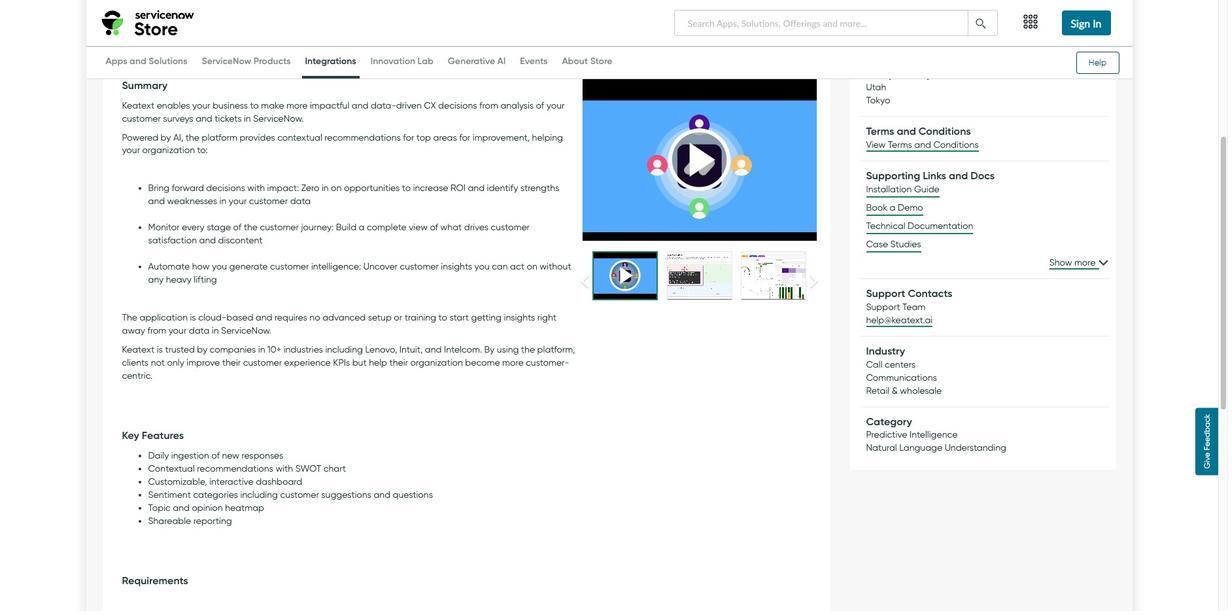 Task type: vqa. For each thing, say whether or not it's contained in the screenshot.
right "Builder"
no



Task type: locate. For each thing, give the bounding box(es) containing it.
a right book
[[890, 202, 896, 213]]

solutions
[[149, 55, 187, 67]]

of inside 'daily ingestion of new responses contextual recommendations with swot chart customizable, interactive dashboard sentiment categories including customer suggestions and questions topic and opinion heatmap shareable reporting'
[[212, 450, 220, 461]]

0 horizontal spatial on
[[331, 183, 342, 194]]

including up heatmap
[[240, 489, 278, 501]]

organization down 'ai,'
[[142, 145, 195, 156]]

in right tickets
[[244, 113, 251, 124]]

2 vertical spatial the
[[521, 344, 535, 355]]

the
[[122, 312, 137, 323]]

on right the act
[[527, 261, 538, 272]]

customer down dashboard
[[280, 489, 319, 501]]

what
[[441, 222, 462, 233]]

0 vertical spatial conditions
[[919, 125, 971, 138]]

1 horizontal spatial to
[[402, 183, 411, 194]]

1 vertical spatial recommendations
[[197, 463, 273, 474]]

0 horizontal spatial to
[[250, 100, 259, 111]]

customizable,
[[148, 476, 207, 487]]

1 vertical spatial decisions
[[206, 183, 245, 194]]

customer right drives
[[491, 222, 530, 233]]

the right using
[[521, 344, 535, 355]]

your inside "bring forward decisions with impact: zero in on opportunities to increase roi and identify strengths and weaknesses in your customer data"
[[229, 196, 247, 207]]

in down cloud-
[[212, 325, 219, 336]]

1 horizontal spatial decisions
[[438, 100, 477, 111]]

weaknesses
[[167, 196, 217, 207]]

view up supporting
[[867, 139, 886, 151]]

and inside supporting links and docs installation guide
[[949, 169, 968, 182]]

customer down 10+
[[243, 357, 282, 369]]

0 horizontal spatial for
[[403, 132, 414, 143]]

only
[[167, 357, 184, 369]]

1 support from the top
[[867, 286, 906, 300]]

1 horizontal spatial is
[[190, 312, 196, 323]]

requirements down the search image
[[929, 38, 986, 49]]

customer
[[122, 113, 161, 124], [249, 196, 288, 207], [260, 222, 299, 233], [491, 222, 530, 233], [270, 261, 309, 272], [400, 261, 439, 272], [243, 357, 282, 369], [280, 489, 319, 501]]

0 horizontal spatial their
[[222, 357, 241, 369]]

2 vertical spatial to
[[439, 312, 447, 323]]

of
[[536, 100, 545, 111], [233, 222, 242, 233], [430, 222, 438, 233], [212, 450, 220, 461]]

&
[[892, 385, 898, 396]]

0 horizontal spatial you
[[212, 261, 227, 272]]

cx
[[424, 100, 436, 111]]

2 vertical spatial more
[[503, 357, 524, 369]]

powered by ai, the platform provides contextual recommendations for top areas for improvement, helping your organization to:
[[122, 132, 563, 156]]

2 for from the left
[[459, 132, 471, 143]]

insights inside automate how you generate customer intelligence: uncover customer insights you can act on without any heavy lifting
[[441, 261, 472, 272]]

1 vertical spatial to
[[402, 183, 411, 194]]

on right zero
[[331, 183, 342, 194]]

compatibility heading
[[867, 66, 1109, 81]]

for right areas
[[459, 132, 471, 143]]

licensing heading
[[867, 22, 1109, 37]]

1 horizontal spatial from
[[480, 100, 498, 111]]

0 vertical spatial on
[[331, 183, 342, 194]]

1 horizontal spatial for
[[459, 132, 471, 143]]

0 horizontal spatial by
[[161, 132, 171, 143]]

data
[[290, 196, 311, 207], [189, 325, 210, 336]]

including inside 'daily ingestion of new responses contextual recommendations with swot chart customizable, interactive dashboard sentiment categories including customer suggestions and questions topic and opinion heatmap shareable reporting'
[[240, 489, 278, 501]]

requirements down shareable
[[122, 574, 188, 587]]

1 vertical spatial on
[[527, 261, 538, 272]]

language
[[900, 442, 943, 454]]

0 vertical spatial from
[[480, 100, 498, 111]]

keatext down summary
[[122, 100, 155, 111]]

data-
[[371, 100, 396, 111]]

from left analysis
[[480, 100, 498, 111]]

your up the surveys
[[192, 100, 210, 111]]

0 vertical spatial support
[[867, 286, 906, 300]]

summary heading
[[122, 78, 575, 93]]

1 horizontal spatial on
[[527, 261, 538, 272]]

0 vertical spatial data
[[290, 196, 311, 207]]

data down zero
[[290, 196, 311, 207]]

become
[[465, 357, 500, 369]]

1 keatext from the top
[[122, 100, 155, 111]]

in up 'stage'
[[220, 196, 227, 207]]

customer inside the keatext enables your business to make more impactful and data-driven cx decisions from analysis of your customer surveys and tickets in servicenow.
[[122, 113, 161, 124]]

1 view from the top
[[867, 38, 886, 49]]

0 horizontal spatial requirements
[[122, 574, 188, 587]]

about store
[[562, 55, 613, 67]]

0 vertical spatial with
[[248, 183, 265, 194]]

is up not
[[157, 344, 163, 355]]

organization down "intuit,"
[[410, 357, 463, 369]]

to inside the application is cloud-based and requires no advanced setup or training to start getting insights right away from your data in servicenow.
[[439, 312, 447, 323]]

you right how at the left top of page
[[212, 261, 227, 272]]

industries
[[284, 344, 323, 355]]

1 horizontal spatial a
[[890, 202, 896, 213]]

servicenow products
[[202, 55, 291, 67]]

customer up powered
[[122, 113, 161, 124]]

by left 'ai,'
[[161, 132, 171, 143]]

decisions right cx
[[438, 100, 477, 111]]

1 horizontal spatial requirements
[[929, 38, 986, 49]]

conditions up view terms and conditions link
[[919, 125, 971, 138]]

0 vertical spatial is
[[190, 312, 196, 323]]

wholesale
[[900, 385, 942, 396]]

the up the discontent
[[244, 222, 258, 233]]

data for customer
[[290, 196, 311, 207]]

and right apps
[[130, 55, 146, 67]]

organization inside powered by ai, the platform provides contextual recommendations for top areas for improvement, helping your organization to:
[[142, 145, 195, 156]]

1 vertical spatial including
[[240, 489, 278, 501]]

of right analysis
[[536, 100, 545, 111]]

heavy
[[166, 274, 192, 285]]

0 vertical spatial to
[[250, 100, 259, 111]]

forward
[[172, 183, 204, 194]]

chart
[[324, 463, 346, 474]]

by up improve
[[197, 344, 207, 355]]

heatmap
[[225, 502, 264, 514]]

and left tickets
[[196, 113, 212, 124]]

licensing up the compatibility
[[888, 38, 927, 49]]

1 vertical spatial requirements
[[122, 574, 188, 587]]

0 horizontal spatial including
[[240, 489, 278, 501]]

0 vertical spatial organization
[[142, 145, 195, 156]]

the inside powered by ai, the platform provides contextual recommendations for top areas for improvement, helping your organization to:
[[186, 132, 200, 143]]

support
[[867, 286, 906, 300], [867, 301, 900, 313]]

more right 'make'
[[287, 100, 308, 111]]

the inside monitor every stage of the customer journey: build a complete view of what drives customer satisfaction and discontent
[[244, 222, 258, 233]]

of inside the keatext enables your business to make more impactful and data-driven cx decisions from analysis of your customer surveys and tickets in servicenow.
[[536, 100, 545, 111]]

1 vertical spatial view
[[867, 139, 886, 151]]

2 horizontal spatial to
[[439, 312, 447, 323]]

1 horizontal spatial more
[[503, 357, 524, 369]]

from down the application
[[147, 325, 166, 336]]

complete
[[367, 222, 407, 233]]

you left can
[[475, 261, 490, 272]]

view terms and conditions link
[[867, 139, 979, 152]]

0 horizontal spatial from
[[147, 325, 166, 336]]

1 horizontal spatial organization
[[410, 357, 463, 369]]

is
[[190, 312, 196, 323], [157, 344, 163, 355]]

0 horizontal spatial more
[[287, 100, 308, 111]]

tickets
[[215, 113, 242, 124]]

technical documentation link
[[867, 220, 974, 234]]

0 vertical spatial requirements
[[929, 38, 986, 49]]

in right zero
[[322, 183, 329, 194]]

and down 'stage'
[[199, 235, 216, 246]]

keatext up clients
[[122, 344, 155, 355]]

discontent
[[218, 235, 263, 246]]

2 support from the top
[[867, 301, 900, 313]]

0 vertical spatial the
[[186, 132, 200, 143]]

generative ai
[[448, 55, 506, 67]]

1 horizontal spatial data
[[290, 196, 311, 207]]

daily ingestion of new responses contextual recommendations with swot chart customizable, interactive dashboard sentiment categories including customer suggestions and questions topic and opinion heatmap shareable reporting
[[148, 450, 433, 527]]

strengths
[[521, 183, 560, 194]]

platform
[[202, 132, 237, 143]]

using
[[497, 344, 519, 355]]

0 horizontal spatial is
[[157, 344, 163, 355]]

but
[[352, 357, 367, 369]]

is left cloud-
[[190, 312, 196, 323]]

0 vertical spatial a
[[890, 202, 896, 213]]

centric.
[[122, 370, 153, 382]]

getting
[[471, 312, 502, 323]]

their down companies
[[222, 357, 241, 369]]

in left 10+
[[258, 344, 265, 355]]

1 vertical spatial more
[[1075, 257, 1096, 268]]

servicenow. down 'make'
[[253, 113, 304, 124]]

integrations link
[[302, 55, 360, 78]]

2 horizontal spatial more
[[1075, 257, 1096, 268]]

support contacts heading
[[867, 286, 1109, 301]]

to left start
[[439, 312, 447, 323]]

help
[[369, 357, 387, 369]]

0 horizontal spatial the
[[186, 132, 200, 143]]

their down "intuit,"
[[390, 357, 408, 369]]

sign in menu bar
[[1001, 0, 1133, 46]]

1 vertical spatial by
[[197, 344, 207, 355]]

servicenow. down based
[[221, 325, 272, 336]]

0 horizontal spatial data
[[189, 325, 210, 336]]

1 horizontal spatial with
[[276, 463, 293, 474]]

insights
[[441, 261, 472, 272], [504, 312, 535, 323]]

your down the application
[[169, 325, 187, 336]]

data inside the application is cloud-based and requires no advanced setup or training to start getting insights right away from your data in servicenow.
[[189, 325, 210, 336]]

tab list
[[99, 48, 619, 78]]

events
[[520, 55, 548, 67]]

0 vertical spatial insights
[[441, 261, 472, 272]]

drives
[[464, 222, 489, 233]]

tab list containing apps and solutions
[[99, 48, 619, 78]]

servicenow. inside the keatext enables your business to make more impactful and data-driven cx decisions from analysis of your customer surveys and tickets in servicenow.
[[253, 113, 304, 124]]

intelligence:
[[311, 261, 361, 272]]

to inside "bring forward decisions with impact: zero in on opportunities to increase roi and identify strengths and weaknesses in your customer data"
[[402, 183, 411, 194]]

lenovo,
[[365, 344, 397, 355]]

customer down impact:
[[249, 196, 288, 207]]

and right based
[[256, 312, 272, 323]]

0 vertical spatial decisions
[[438, 100, 477, 111]]

1 vertical spatial data
[[189, 325, 210, 336]]

the right 'ai,'
[[186, 132, 200, 143]]

0 horizontal spatial recommendations
[[197, 463, 273, 474]]

data down cloud-
[[189, 325, 210, 336]]

on
[[331, 183, 342, 194], [527, 261, 538, 272]]

your inside the application is cloud-based and requires no advanced setup or training to start getting insights right away from your data in servicenow.
[[169, 325, 187, 336]]

1 their from the left
[[222, 357, 241, 369]]

more
[[287, 100, 308, 111], [1075, 257, 1096, 268], [503, 357, 524, 369]]

with up dashboard
[[276, 463, 293, 474]]

servicenow store home image
[[99, 7, 201, 39]]

sign in menu item
[[1054, 0, 1120, 46]]

0 horizontal spatial a
[[359, 222, 365, 233]]

help
[[1089, 57, 1107, 67]]

keatext inside the keatext is trusted by companies in 10+ industries including lenovo, intuit, and intelcom. by using the platform, clients not only improve their customer experience kpis but help their organization become more customer- centric.
[[122, 344, 155, 355]]

1 vertical spatial a
[[359, 222, 365, 233]]

0 horizontal spatial decisions
[[206, 183, 245, 194]]

1 you from the left
[[212, 261, 227, 272]]

recommendations down the keatext enables your business to make more impactful and data-driven cx decisions from analysis of your customer surveys and tickets in servicenow. at the left of the page
[[325, 132, 401, 143]]

for left top
[[403, 132, 414, 143]]

or
[[394, 312, 402, 323]]

0 vertical spatial by
[[161, 132, 171, 143]]

more left chevron down image
[[1075, 257, 1096, 268]]

terms up supporting
[[888, 139, 913, 151]]

recommendations up interactive
[[197, 463, 273, 474]]

a right build
[[359, 222, 365, 233]]

of left new
[[212, 450, 220, 461]]

1 horizontal spatial including
[[325, 344, 363, 355]]

1 vertical spatial insights
[[504, 312, 535, 323]]

recommendations inside 'daily ingestion of new responses contextual recommendations with swot chart customizable, interactive dashboard sentiment categories including customer suggestions and questions topic and opinion heatmap shareable reporting'
[[197, 463, 273, 474]]

1 vertical spatial terms
[[888, 139, 913, 151]]

is inside the application is cloud-based and requires no advanced setup or training to start getting insights right away from your data in servicenow.
[[190, 312, 196, 323]]

2 keatext from the top
[[122, 344, 155, 355]]

insights left 'right'
[[504, 312, 535, 323]]

right
[[538, 312, 557, 323]]

1 vertical spatial the
[[244, 222, 258, 233]]

the application is cloud-based and requires no advanced setup or training to start getting insights right away from your data in servicenow.
[[122, 312, 557, 336]]

areas
[[433, 132, 457, 143]]

1 horizontal spatial their
[[390, 357, 408, 369]]

servicenow.
[[253, 113, 304, 124], [221, 325, 272, 336]]

and up links
[[915, 139, 932, 151]]

topic
[[148, 502, 171, 514]]

1 vertical spatial servicenow.
[[221, 325, 272, 336]]

0 vertical spatial recommendations
[[325, 132, 401, 143]]

requires
[[275, 312, 307, 323]]

keatext
[[122, 100, 155, 111], [122, 344, 155, 355]]

1 vertical spatial is
[[157, 344, 163, 355]]

to left 'make'
[[250, 100, 259, 111]]

servicenow. for and
[[221, 325, 272, 336]]

not
[[151, 357, 165, 369]]

a inside monitor every stage of the customer journey: build a complete view of what drives customer satisfaction and discontent
[[359, 222, 365, 233]]

0 vertical spatial more
[[287, 100, 308, 111]]

more down using
[[503, 357, 524, 369]]

understanding
[[945, 442, 1007, 454]]

1 vertical spatial organization
[[410, 357, 463, 369]]

0 vertical spatial including
[[325, 344, 363, 355]]

1 vertical spatial keatext
[[122, 344, 155, 355]]

chevron right image
[[808, 271, 821, 290]]

your up 'stage'
[[229, 196, 247, 207]]

book a demo
[[867, 202, 923, 213]]

and down bring at top
[[148, 196, 165, 207]]

1 horizontal spatial insights
[[504, 312, 535, 323]]

insights down what
[[441, 261, 472, 272]]

case
[[867, 239, 888, 250]]

docs
[[971, 169, 995, 182]]

to left increase
[[402, 183, 411, 194]]

category heading
[[867, 414, 1109, 429]]

in inside the keatext is trusted by companies in 10+ industries including lenovo, intuit, and intelcom. by using the platform, clients not only improve their customer experience kpis but help their organization become more customer- centric.
[[258, 344, 265, 355]]

including up the kpis
[[325, 344, 363, 355]]

top
[[417, 132, 431, 143]]

0 horizontal spatial with
[[248, 183, 265, 194]]

decisions up 'weaknesses'
[[206, 183, 245, 194]]

servicenow. inside the application is cloud-based and requires no advanced setup or training to start getting insights right away from your data in servicenow.
[[221, 325, 272, 336]]

1 horizontal spatial recommendations
[[325, 132, 401, 143]]

view up the compatibility
[[867, 38, 886, 49]]

and right links
[[949, 169, 968, 182]]

view
[[867, 38, 886, 49], [867, 139, 886, 151]]

1 vertical spatial support
[[867, 301, 900, 313]]

features
[[142, 429, 184, 442]]

lab
[[418, 55, 434, 67]]

1 vertical spatial from
[[147, 325, 166, 336]]

intelcom.
[[444, 344, 482, 355]]

2 view from the top
[[867, 139, 886, 151]]

conditions down terms and conditions 'heading'
[[934, 139, 979, 151]]

daily
[[148, 450, 169, 461]]

1 vertical spatial with
[[276, 463, 293, 474]]

with left impact:
[[248, 183, 265, 194]]

decisions inside "bring forward decisions with impact: zero in on opportunities to increase roi and identify strengths and weaknesses in your customer data"
[[206, 183, 245, 194]]

categories
[[193, 489, 238, 501]]

1 horizontal spatial by
[[197, 344, 207, 355]]

0 vertical spatial servicenow.
[[253, 113, 304, 124]]

application
[[140, 312, 188, 323]]

to inside the keatext enables your business to make more impactful and data-driven cx decisions from analysis of your customer surveys and tickets in servicenow.
[[250, 100, 259, 111]]

1 vertical spatial licensing
[[888, 38, 927, 49]]

from inside the application is cloud-based and requires no advanced setup or training to start getting insights right away from your data in servicenow.
[[147, 325, 166, 336]]

1 vertical spatial conditions
[[934, 139, 979, 151]]

setup
[[368, 312, 392, 323]]

2 horizontal spatial the
[[521, 344, 535, 355]]

data inside "bring forward decisions with impact: zero in on opportunities to increase roi and identify strengths and weaknesses in your customer data"
[[290, 196, 311, 207]]

by
[[161, 132, 171, 143], [197, 344, 207, 355]]

your down powered
[[122, 145, 140, 156]]

0 horizontal spatial organization
[[142, 145, 195, 156]]

terms down tokyo
[[867, 125, 895, 138]]

1 horizontal spatial the
[[244, 222, 258, 233]]

1 horizontal spatial you
[[475, 261, 490, 272]]

customer right uncover
[[400, 261, 439, 272]]

and right "intuit,"
[[425, 344, 442, 355]]

1 for from the left
[[403, 132, 414, 143]]

0 vertical spatial keatext
[[122, 100, 155, 111]]

0 horizontal spatial insights
[[441, 261, 472, 272]]

and right roi
[[468, 183, 485, 194]]

Search Apps search field
[[674, 10, 969, 36]]

keatext inside the keatext enables your business to make more impactful and data-driven cx decisions from analysis of your customer surveys and tickets in servicenow.
[[122, 100, 155, 111]]

0 vertical spatial view
[[867, 38, 886, 49]]

licensing up view licensing requirements link
[[867, 23, 911, 36]]

with
[[248, 183, 265, 194], [276, 463, 293, 474]]

stage
[[207, 222, 231, 233]]

customer inside "bring forward decisions with impact: zero in on opportunities to increase roi and identify strengths and weaknesses in your customer data"
[[249, 196, 288, 207]]



Task type: describe. For each thing, give the bounding box(es) containing it.
automate how you generate customer intelligence: uncover customer insights you can act on without any heavy lifting
[[148, 261, 571, 285]]

supporting links and docs installation guide
[[867, 169, 995, 195]]

start
[[450, 312, 469, 323]]

retail
[[867, 385, 890, 396]]

every
[[182, 222, 205, 233]]

centers
[[885, 359, 916, 370]]

to:
[[197, 145, 208, 156]]

in inside the keatext enables your business to make more impactful and data-driven cx decisions from analysis of your customer surveys and tickets in servicenow.
[[244, 113, 251, 124]]

is inside the keatext is trusted by companies in 10+ industries including lenovo, intuit, and intelcom. by using the platform, clients not only improve their customer experience kpis but help their organization become more customer- centric.
[[157, 344, 163, 355]]

impactful
[[310, 100, 350, 111]]

view inside licensing view licensing requirements
[[867, 38, 886, 49]]

insights inside the application is cloud-based and requires no advanced setup or training to start getting insights right away from your data in servicenow.
[[504, 312, 535, 323]]

by
[[485, 344, 495, 355]]

intuit,
[[400, 344, 423, 355]]

including inside the keatext is trusted by companies in 10+ industries including lenovo, intuit, and intelcom. by using the platform, clients not only improve their customer experience kpis but help their organization become more customer- centric.
[[325, 344, 363, 355]]

2 you from the left
[[475, 261, 490, 272]]

sign
[[1071, 17, 1091, 29]]

terms and conditions heading
[[867, 124, 1109, 139]]

satisfaction
[[148, 235, 197, 246]]

compatibility
[[867, 67, 932, 80]]

and up view terms and conditions link
[[897, 125, 916, 138]]

intelligence
[[910, 429, 958, 441]]

by inside the keatext is trusted by companies in 10+ industries including lenovo, intuit, and intelcom. by using the platform, clients not only improve their customer experience kpis but help their organization become more customer- centric.
[[197, 344, 207, 355]]

of right view at the top of the page
[[430, 222, 438, 233]]

0 vertical spatial terms
[[867, 125, 895, 138]]

utah
[[867, 82, 887, 93]]

keatext for customer
[[122, 100, 155, 111]]

journey:
[[301, 222, 334, 233]]

sign in button
[[1062, 10, 1111, 35]]

new
[[222, 450, 239, 461]]

summary
[[122, 78, 168, 91]]

more inside the keatext is trusted by companies in 10+ industries including lenovo, intuit, and intelcom. by using the platform, clients not only improve their customer experience kpis but help their organization become more customer- centric.
[[503, 357, 524, 369]]

technical documentation
[[867, 220, 974, 232]]

customer-
[[526, 357, 569, 369]]

bring forward decisions with impact: zero in on opportunities to increase roi and identify strengths and weaknesses in your customer data
[[148, 183, 560, 207]]

keatext enables your business to make more impactful and data-driven cx decisions from analysis of your customer surveys and tickets in servicenow.
[[122, 100, 565, 124]]

book
[[867, 202, 888, 213]]

analysis
[[501, 100, 534, 111]]

on inside automate how you generate customer intelligence: uncover customer insights you can act on without any heavy lifting
[[527, 261, 538, 272]]

guide
[[915, 184, 940, 195]]

key features heading
[[122, 428, 817, 443]]

clients
[[122, 357, 149, 369]]

and left questions
[[374, 489, 391, 501]]

with inside 'daily ingestion of new responses contextual recommendations with swot chart customizable, interactive dashboard sentiment categories including customer suggestions and questions topic and opinion heatmap shareable reporting'
[[276, 463, 293, 474]]

chevron down image
[[1099, 257, 1109, 268]]

without
[[540, 261, 571, 272]]

act
[[510, 261, 525, 272]]

and inside tab list
[[130, 55, 146, 67]]

interactive
[[209, 476, 254, 487]]

platform,
[[538, 344, 575, 355]]

0 vertical spatial licensing
[[867, 23, 911, 36]]

the inside the keatext is trusted by companies in 10+ industries including lenovo, intuit, and intelcom. by using the platform, clients not only improve their customer experience kpis but help their organization become more customer- centric.
[[521, 344, 535, 355]]

about
[[562, 55, 588, 67]]

kpis
[[333, 357, 350, 369]]

support contacts support team help@keatext.ai
[[867, 286, 953, 326]]

chevron left image
[[579, 271, 592, 290]]

recommendations inside powered by ai, the platform provides contextual recommendations for top areas for improvement, helping your organization to:
[[325, 132, 401, 143]]

can
[[492, 261, 508, 272]]

based
[[227, 312, 253, 323]]

requirements inside "heading"
[[122, 574, 188, 587]]

documentation
[[908, 220, 974, 232]]

advanced
[[323, 312, 366, 323]]

data for your
[[189, 325, 210, 336]]

help@keatext.ai link
[[867, 315, 933, 327]]

by inside powered by ai, the platform provides contextual recommendations for top areas for improvement, helping your organization to:
[[161, 132, 171, 143]]

2 their from the left
[[390, 357, 408, 369]]

customer inside 'daily ingestion of new responses contextual recommendations with swot chart customizable, interactive dashboard sentiment categories including customer suggestions and questions topic and opinion heatmap shareable reporting'
[[280, 489, 319, 501]]

provides
[[240, 132, 275, 143]]

servicenow products link
[[199, 55, 294, 76]]

requirements heading
[[122, 573, 817, 588]]

supporting
[[867, 169, 921, 182]]

improve
[[187, 357, 220, 369]]

list image
[[115, 16, 127, 30]]

identify
[[487, 183, 518, 194]]

build
[[336, 222, 357, 233]]

bring
[[148, 183, 170, 194]]

demo
[[898, 202, 923, 213]]

product details tab panel
[[102, 58, 831, 611]]

and up shareable
[[173, 502, 190, 514]]

driven
[[396, 100, 422, 111]]

help button
[[1077, 52, 1120, 74]]

monitor every stage of the customer journey: build a complete view of what drives customer satisfaction and discontent
[[148, 222, 530, 246]]

and inside monitor every stage of the customer journey: build a complete view of what drives customer satisfaction and discontent
[[199, 235, 216, 246]]

shareable
[[148, 516, 191, 527]]

how
[[192, 261, 210, 272]]

category predictive intelligence natural language understanding
[[867, 414, 1007, 454]]

decisions inside the keatext enables your business to make more impactful and data-driven cx decisions from analysis of your customer surveys and tickets in servicenow.
[[438, 100, 477, 111]]

predictive
[[867, 429, 908, 441]]

tokyo
[[867, 95, 891, 106]]

from inside the keatext enables your business to make more impactful and data-driven cx decisions from analysis of your customer surveys and tickets in servicenow.
[[480, 100, 498, 111]]

your up helping
[[547, 100, 565, 111]]

show
[[1050, 257, 1073, 268]]

product
[[131, 16, 168, 29]]

experience
[[284, 357, 331, 369]]

view inside terms and conditions view terms and conditions
[[867, 139, 886, 151]]

industry call centers communications retail & wholesale
[[867, 344, 942, 396]]

and inside the keatext is trusted by companies in 10+ industries including lenovo, intuit, and intelcom. by using the platform, clients not only improve their customer experience kpis but help their organization become more customer- centric.
[[425, 344, 442, 355]]

improvement,
[[473, 132, 530, 143]]

requirements inside licensing view licensing requirements
[[929, 38, 986, 49]]

your inside powered by ai, the platform provides contextual recommendations for top areas for improvement, helping your organization to:
[[122, 145, 140, 156]]

supporting links and docs heading
[[867, 168, 1109, 183]]

help@keatext.ai
[[867, 315, 933, 326]]

show more
[[1050, 257, 1096, 268]]

customer left journey:
[[260, 222, 299, 233]]

store
[[591, 55, 613, 67]]

customer inside the keatext is trusted by companies in 10+ industries including lenovo, intuit, and intelcom. by using the platform, clients not only improve their customer experience kpis but help their organization become more customer- centric.
[[243, 357, 282, 369]]

and down summary heading
[[352, 100, 369, 111]]

more inside the keatext enables your business to make more impactful and data-driven cx decisions from analysis of your customer surveys and tickets in servicenow.
[[287, 100, 308, 111]]

case studies
[[867, 239, 921, 250]]

generate
[[229, 261, 268, 272]]

help link
[[1070, 52, 1120, 74]]

of up the discontent
[[233, 222, 242, 233]]

apps
[[106, 55, 127, 67]]

helping
[[532, 132, 563, 143]]

any
[[148, 274, 164, 285]]

keatext for clients
[[122, 344, 155, 355]]

apps and solutions link
[[102, 55, 191, 76]]

organization inside the keatext is trusted by companies in 10+ industries including lenovo, intuit, and intelcom. by using the platform, clients not only improve their customer experience kpis but help their organization become more customer- centric.
[[410, 357, 463, 369]]

industry heading
[[867, 343, 1109, 358]]

search image
[[976, 16, 987, 29]]

category
[[867, 414, 912, 428]]

integrations
[[305, 55, 356, 67]]

products
[[254, 55, 291, 67]]

with inside "bring forward decisions with impact: zero in on opportunities to increase roi and identify strengths and weaknesses in your customer data"
[[248, 183, 265, 194]]

studies
[[891, 239, 921, 250]]

trusted
[[165, 344, 195, 355]]

show more link
[[1050, 257, 1109, 269]]

keatext is trusted by companies in 10+ industries including lenovo, intuit, and intelcom. by using the platform, clients not only improve their customer experience kpis but help their organization become more customer- centric.
[[122, 344, 575, 382]]

on inside "bring forward decisions with impact: zero in on opportunities to increase roi and identify strengths and weaknesses in your customer data"
[[331, 183, 342, 194]]

servicenow. for make
[[253, 113, 304, 124]]

swot
[[295, 463, 321, 474]]

key features
[[122, 429, 184, 442]]

and inside the application is cloud-based and requires no advanced setup or training to start getting insights right away from your data in servicenow.
[[256, 312, 272, 323]]

customer right generate
[[270, 261, 309, 272]]

sentiment
[[148, 489, 191, 501]]

responses
[[242, 450, 283, 461]]

in inside the application is cloud-based and requires no advanced setup or training to start getting insights right away from your data in servicenow.
[[212, 325, 219, 336]]

compatibility utah tokyo
[[867, 67, 932, 106]]



